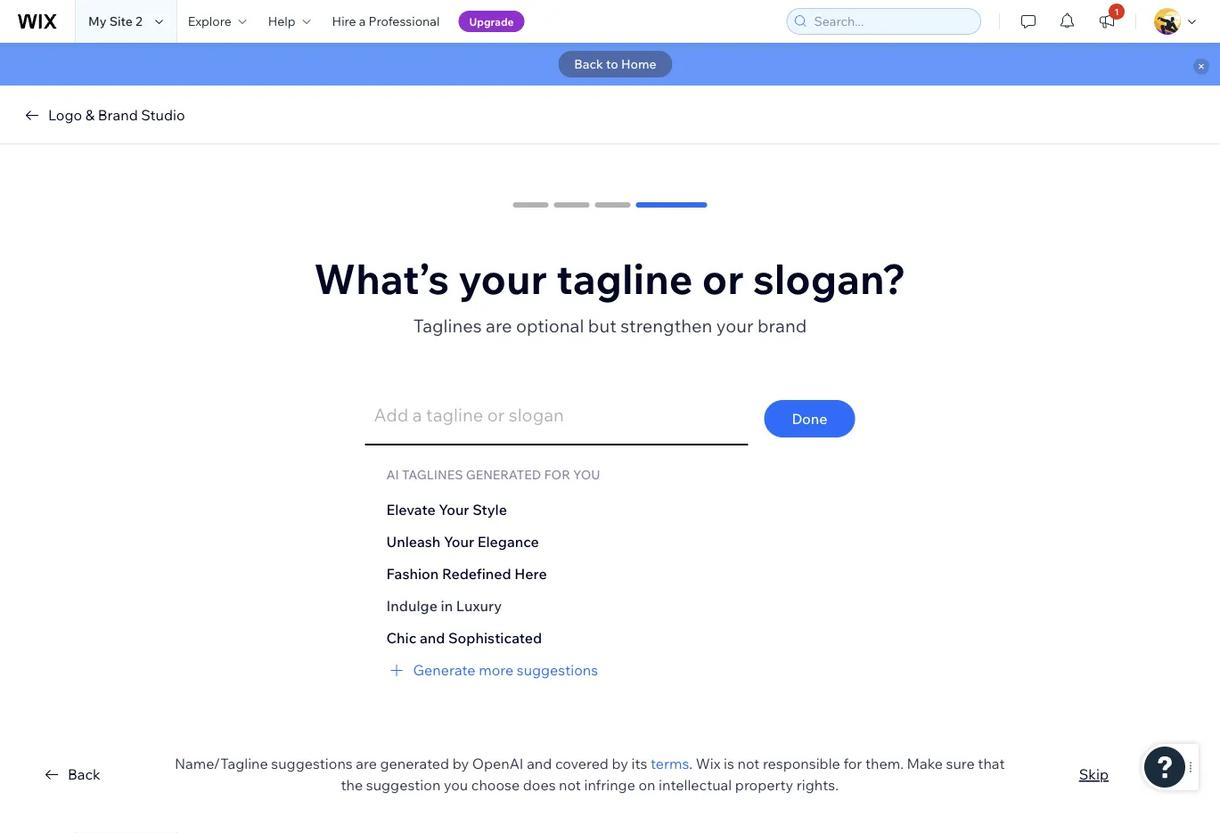 Task type: describe. For each thing, give the bounding box(es) containing it.
studio
[[141, 106, 185, 124]]

covered
[[555, 755, 609, 773]]

taglines
[[402, 467, 463, 483]]

luxury
[[456, 597, 502, 615]]

1 button
[[1087, 0, 1127, 43]]

elevate
[[386, 501, 436, 519]]

you
[[444, 776, 468, 794]]

&
[[85, 106, 95, 124]]

explore
[[188, 13, 232, 29]]

back to home button
[[558, 51, 673, 78]]

elevate your style button
[[386, 499, 818, 521]]

property
[[735, 776, 793, 794]]

fashion redefined here button
[[386, 563, 818, 585]]

upgrade button
[[459, 11, 525, 32]]

logo & brand studio button
[[21, 104, 185, 126]]

0 vertical spatial are
[[486, 314, 512, 336]]

in
[[441, 597, 453, 615]]

1
[[1115, 6, 1119, 17]]

indulge
[[386, 597, 438, 615]]

my
[[88, 13, 107, 29]]

upgrade
[[469, 15, 514, 28]]

and inside chic and sophisticated button
[[420, 629, 445, 647]]

back to home alert
[[0, 43, 1220, 86]]

sophisticated
[[448, 629, 542, 647]]

strengthen
[[621, 314, 712, 336]]

suggestions inside button
[[517, 661, 598, 679]]

skip button
[[1079, 764, 1109, 785]]

2 by from the left
[[612, 755, 628, 773]]

choose
[[471, 776, 520, 794]]

slogan?
[[753, 253, 906, 304]]

name/tagline
[[175, 755, 268, 773]]

sure
[[946, 755, 975, 773]]

here
[[515, 565, 547, 583]]

home
[[621, 56, 657, 72]]

style
[[473, 501, 507, 519]]

1 vertical spatial not
[[559, 776, 581, 794]]

hire a professional
[[332, 13, 440, 29]]

help button
[[257, 0, 321, 43]]

indulge in luxury button
[[386, 595, 818, 617]]

back button
[[41, 764, 100, 785]]

1 vertical spatial and
[[527, 755, 552, 773]]

help
[[268, 13, 296, 29]]

what's your tagline or slogan?
[[314, 253, 906, 304]]

suggestion
[[366, 776, 441, 794]]

optional
[[516, 314, 584, 336]]

brand
[[758, 314, 807, 336]]

.
[[689, 755, 693, 773]]

your for elevate
[[439, 501, 469, 519]]

rights.
[[797, 776, 839, 794]]

elegance
[[478, 533, 539, 551]]

back to home
[[574, 56, 657, 72]]

brand
[[98, 106, 138, 124]]

done
[[792, 410, 828, 428]]

fashion
[[386, 565, 439, 583]]

generate more suggestions
[[413, 661, 598, 679]]

that
[[978, 755, 1005, 773]]

indulge in luxury
[[386, 597, 502, 615]]

its
[[632, 755, 647, 773]]

ai
[[386, 467, 399, 483]]

your for unleash
[[444, 533, 474, 551]]

a
[[359, 13, 366, 29]]

0 vertical spatial your
[[458, 253, 547, 304]]

intellectual
[[659, 776, 732, 794]]

more
[[479, 661, 514, 679]]

1 horizontal spatial your
[[716, 314, 754, 336]]



Task type: vqa. For each thing, say whether or not it's contained in the screenshot.
1
yes



Task type: locate. For each thing, give the bounding box(es) containing it.
on
[[639, 776, 656, 794]]

your up optional
[[458, 253, 547, 304]]

logo & brand studio
[[48, 106, 185, 124]]

back for back to home
[[574, 56, 603, 72]]

generate
[[413, 661, 476, 679]]

by left its
[[612, 755, 628, 773]]

0 vertical spatial your
[[439, 501, 469, 519]]

0 horizontal spatial not
[[559, 776, 581, 794]]

wix
[[696, 755, 721, 773]]

Search... field
[[809, 9, 975, 34]]

and
[[420, 629, 445, 647], [527, 755, 552, 773]]

1 horizontal spatial by
[[612, 755, 628, 773]]

by up you
[[453, 755, 469, 773]]

or
[[702, 253, 744, 304]]

chic and sophisticated
[[386, 629, 542, 647]]

0 horizontal spatial are
[[356, 755, 377, 773]]

hire a professional link
[[321, 0, 450, 43]]

back for back
[[68, 766, 100, 784]]

1 horizontal spatial suggestions
[[517, 661, 598, 679]]

generated
[[466, 467, 541, 483]]

unleash
[[386, 533, 441, 551]]

and right chic
[[420, 629, 445, 647]]

0 horizontal spatial suggestions
[[271, 755, 353, 773]]

1 vertical spatial your
[[716, 314, 754, 336]]

1 vertical spatial back
[[68, 766, 100, 784]]

generate more suggestions button
[[386, 660, 818, 681]]

redefined
[[442, 565, 511, 583]]

0 vertical spatial and
[[420, 629, 445, 647]]

back inside alert
[[574, 56, 603, 72]]

. wix is not responsible for them. make sure that the suggestion you choose does not infringe on intellectual property rights.
[[341, 755, 1005, 794]]

are
[[486, 314, 512, 336], [356, 755, 377, 773]]

0 horizontal spatial and
[[420, 629, 445, 647]]

done button
[[764, 400, 855, 438]]

ai taglines generated for you
[[386, 467, 600, 483]]

not
[[738, 755, 760, 773], [559, 776, 581, 794]]

for
[[544, 467, 570, 483]]

tagline
[[556, 253, 693, 304]]

2
[[136, 13, 142, 29]]

1 vertical spatial your
[[444, 533, 474, 551]]

not right is
[[738, 755, 760, 773]]

your left brand
[[716, 314, 754, 336]]

terms button
[[651, 753, 689, 775]]

does
[[523, 776, 556, 794]]

back
[[574, 56, 603, 72], [68, 766, 100, 784]]

1 vertical spatial suggestions
[[271, 755, 353, 773]]

hire
[[332, 13, 356, 29]]

chic and sophisticated button
[[386, 628, 818, 649]]

not down covered
[[559, 776, 581, 794]]

make
[[907, 755, 943, 773]]

and up does
[[527, 755, 552, 773]]

1 horizontal spatial not
[[738, 755, 760, 773]]

fashion redefined here
[[386, 565, 547, 583]]

site
[[109, 13, 133, 29]]

logo
[[48, 106, 82, 124]]

skip
[[1079, 766, 1109, 784]]

responsible
[[763, 755, 840, 773]]

to
[[606, 56, 618, 72]]

0 horizontal spatial by
[[453, 755, 469, 773]]

is
[[724, 755, 734, 773]]

unleash your elegance
[[386, 533, 539, 551]]

taglines are optional but strengthen your brand
[[413, 314, 807, 336]]

your
[[458, 253, 547, 304], [716, 314, 754, 336]]

terms
[[651, 755, 689, 773]]

you
[[573, 467, 600, 483]]

0 vertical spatial not
[[738, 755, 760, 773]]

professional
[[369, 13, 440, 29]]

what's
[[314, 253, 449, 304]]

Add a tagline or slogan text field
[[374, 392, 739, 437]]

1 horizontal spatial and
[[527, 755, 552, 773]]

suggestions up the
[[271, 755, 353, 773]]

0 horizontal spatial your
[[458, 253, 547, 304]]

openai
[[472, 755, 524, 773]]

your
[[439, 501, 469, 519], [444, 533, 474, 551]]

infringe
[[584, 776, 635, 794]]

taglines
[[413, 314, 482, 336]]

but
[[588, 314, 617, 336]]

them.
[[865, 755, 904, 773]]

1 horizontal spatial back
[[574, 56, 603, 72]]

chic
[[386, 629, 417, 647]]

are left optional
[[486, 314, 512, 336]]

1 horizontal spatial are
[[486, 314, 512, 336]]

for
[[844, 755, 862, 773]]

name/tagline suggestions are generated by openai and covered by its terms
[[175, 755, 689, 773]]

1 by from the left
[[453, 755, 469, 773]]

generated
[[380, 755, 449, 773]]

1 vertical spatial are
[[356, 755, 377, 773]]

are up the
[[356, 755, 377, 773]]

suggestions
[[517, 661, 598, 679], [271, 755, 353, 773]]

unleash your elegance button
[[386, 531, 818, 553]]

by
[[453, 755, 469, 773], [612, 755, 628, 773]]

elevate your style
[[386, 501, 507, 519]]

my site 2
[[88, 13, 142, 29]]

the
[[341, 776, 363, 794]]

suggestions down chic and sophisticated button
[[517, 661, 598, 679]]

0 vertical spatial suggestions
[[517, 661, 598, 679]]

your up fashion redefined here
[[444, 533, 474, 551]]

your up unleash your elegance
[[439, 501, 469, 519]]

0 horizontal spatial back
[[68, 766, 100, 784]]

0 vertical spatial back
[[574, 56, 603, 72]]



